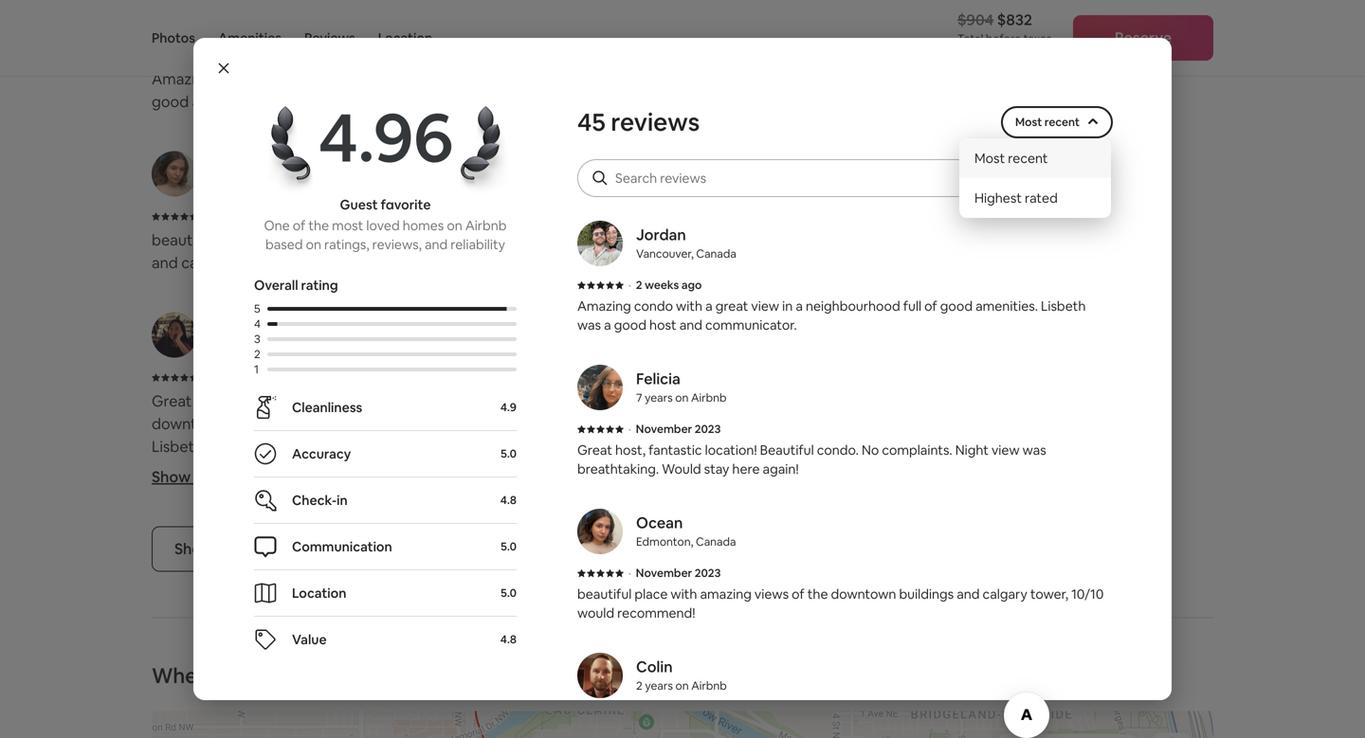 Task type: vqa. For each thing, say whether or not it's contained in the screenshot.
'views' within 4.96 'DIALOG'
yes



Task type: locate. For each thing, give the bounding box(es) containing it.
vancouver, canada
[[211, 15, 328, 32]]

time.
[[232, 460, 267, 479]]

2 horizontal spatial here
[[975, 92, 1006, 111]]

google map
showing 12 points of interest. region
[[16, 680, 1230, 739]]

rochelle image
[[690, 312, 736, 358]]

list
[[144, 0, 1222, 527]]

you'll
[[221, 663, 270, 690]]

1 horizontal spatial buildings
[[900, 586, 954, 603]]

downtown
[[442, 230, 516, 250], [152, 414, 226, 434], [831, 586, 897, 603]]

vancouver,
[[211, 15, 278, 32], [636, 247, 694, 261]]

canada
[[281, 15, 328, 32], [280, 176, 327, 193], [697, 247, 737, 261], [266, 337, 313, 354], [696, 535, 736, 550]]

would down loved
[[761, 414, 803, 434]]

amazing
[[292, 230, 351, 250], [288, 392, 347, 411], [1036, 392, 1095, 411], [700, 586, 752, 603]]

1 horizontal spatial amazing
[[578, 298, 631, 315]]

1 horizontal spatial night
[[956, 442, 989, 459]]

edmonton, down ocean
[[636, 535, 694, 550]]

0 horizontal spatial beautiful
[[760, 442, 814, 459]]

lisbeth down 2 weeks ago
[[267, 92, 318, 111]]

of inside the guest favorite one of the most loved homes on airbnb based on ratings, reviews, and reliability
[[293, 217, 306, 234]]

location right reviews
[[378, 29, 433, 46]]

amazing condo with a great view in a neighbourhood full of good amenities. lisbeth was a good host and communicator.
[[152, 69, 573, 111], [578, 298, 1086, 334]]

with up restaurants
[[255, 392, 285, 411]]

be
[[256, 437, 274, 457], [275, 663, 300, 690]]

edmonton,
[[211, 176, 277, 193], [636, 535, 694, 550]]

1 vertical spatial would
[[662, 461, 701, 478]]

2 · november 2023 from the top
[[629, 566, 721, 581]]

2 inside list
[[211, 47, 218, 64]]

0 vertical spatial downtown
[[442, 230, 516, 250]]

most recent inside option
[[975, 150, 1048, 167]]

here
[[975, 92, 1006, 111], [278, 437, 309, 457], [733, 461, 760, 478]]

ratings,
[[324, 236, 370, 253]]

1 horizontal spatial great
[[716, 298, 749, 315]]

0 horizontal spatial ago
[[264, 47, 288, 64]]

1 horizontal spatial lisbeth
[[267, 92, 318, 111]]

2 vertical spatial lisbeth
[[152, 437, 203, 457]]

to
[[821, 230, 836, 250], [489, 392, 504, 411], [558, 392, 573, 411], [312, 437, 328, 457]]

2 vertical spatial condo
[[842, 392, 887, 411]]

would inside the '4.96' dialog
[[662, 461, 701, 478]]

most recent link
[[975, 150, 1048, 167]]

0 vertical spatial 5.0
[[501, 447, 517, 461]]

0 horizontal spatial location
[[292, 585, 347, 602]]

to left answer
[[312, 437, 328, 457]]

amazing down the · 2 weeks ago
[[578, 298, 631, 315]]

0 horizontal spatial location
[[195, 392, 251, 411]]

stay down definitely
[[704, 461, 730, 478]]

0 vertical spatial communicator.
[[468, 92, 573, 111]]

1 vertical spatial 5.0
[[501, 540, 517, 554]]

canada inside the jordan vancouver, canada
[[697, 247, 737, 261]]

colin for colin
[[749, 154, 786, 174]]

with up the overall
[[258, 230, 289, 250]]

stay inside the '4.96' dialog
[[704, 461, 730, 478]]

neighbourhood
[[413, 69, 521, 89], [806, 298, 901, 315]]

4.8
[[501, 493, 517, 508], [501, 633, 517, 647]]

to right close
[[821, 230, 836, 250]]

2
[[211, 47, 218, 64], [636, 278, 643, 293], [254, 347, 261, 362], [636, 679, 643, 694]]

in up communication
[[337, 492, 348, 509]]

ago down the jordan vancouver, canada
[[682, 278, 702, 293]]

to right easy
[[489, 392, 504, 411]]

1 november 2023 from the top
[[211, 208, 310, 225]]

full
[[524, 69, 545, 89], [904, 298, 922, 315]]

7 inside "felicia 7 years on airbnb"
[[636, 391, 643, 405]]

2 vertical spatial years
[[645, 679, 673, 694]]

2 horizontal spatial condo
[[842, 392, 887, 411]]

2 · from the top
[[629, 422, 631, 437]]

1 vertical spatial november 2023
[[211, 369, 310, 386]]

vancouver, inside the jordan vancouver, canada
[[636, 247, 694, 261]]

7
[[749, 15, 756, 32], [636, 391, 643, 405]]

breathtaking. up search reviews, press 'enter' to search text field
[[798, 92, 891, 111]]

full inside the '4.96' dialog
[[904, 298, 922, 315]]

views inside the '4.96' dialog
[[755, 586, 789, 603]]

and inside the guest favorite one of the most loved homes on airbnb based on ratings, reviews, and reliability
[[425, 236, 448, 253]]

and
[[438, 92, 465, 111], [918, 230, 944, 250], [425, 236, 448, 253], [152, 253, 178, 273], [690, 253, 717, 273], [680, 317, 703, 334], [890, 392, 917, 411], [312, 414, 339, 434], [480, 437, 507, 457], [261, 483, 287, 502], [957, 586, 980, 603]]

of
[[549, 69, 563, 89], [293, 217, 306, 234], [397, 230, 411, 250], [925, 298, 938, 315], [792, 586, 805, 603]]

0 horizontal spatial vancouver,
[[211, 15, 278, 32]]

place left one
[[217, 230, 255, 250]]

2 vertical spatial downtown
[[831, 586, 897, 603]]

again! up most recent option at top right
[[1010, 92, 1051, 111]]

0 vertical spatial ago
[[264, 47, 288, 64]]

1 vertical spatial great host, fantastic location! beautiful condo. no complaints. night view was breathtaking. would stay here again!
[[578, 442, 1047, 478]]

0 vertical spatial tower,
[[236, 253, 279, 273]]

0 horizontal spatial complaints.
[[882, 442, 953, 459]]

1 vertical spatial would
[[761, 414, 803, 434]]

great
[[310, 69, 347, 89], [948, 230, 985, 250], [716, 298, 749, 315]]

0 horizontal spatial host
[[404, 92, 435, 111]]

· november 2023
[[629, 422, 721, 437], [629, 566, 721, 581]]

1 horizontal spatial weeks
[[645, 278, 679, 293]]

ocean
[[636, 514, 683, 533]]

1 vertical spatial 7
[[636, 391, 643, 405]]

1 horizontal spatial here
[[733, 461, 760, 478]]

november 2023
[[211, 208, 310, 225], [211, 369, 310, 386]]

calgary
[[181, 253, 233, 273], [983, 586, 1028, 603]]

rochelle image
[[690, 312, 736, 358]]

stay inside "great location with amazing views at night, easy to access to downtown restaurants and pubs. lisbeth always be here to answer my questions and reply in reasonable time. will come back and stay again!"
[[290, 483, 319, 502]]

would up colin image
[[578, 605, 615, 622]]

be down restaurants
[[256, 437, 274, 457]]

2 5.0 from the top
[[501, 540, 517, 554]]

0 vertical spatial beautiful place with amazing views of the downtown buildings and calgary tower, 10/10 would recommend!
[[152, 230, 582, 273]]

2 vertical spatial ·
[[629, 566, 631, 581]]

weeks down amenities
[[221, 47, 261, 64]]

highest rated link
[[975, 190, 1058, 207]]

1 vertical spatial great
[[948, 230, 985, 250]]

2023 up the based
[[279, 208, 310, 225]]

0 horizontal spatial would
[[662, 461, 701, 478]]

neighbourhood inside the '4.96' dialog
[[806, 298, 901, 315]]

1 vertical spatial full
[[904, 298, 922, 315]]

weeks down the jordan vancouver, canada
[[645, 278, 679, 293]]

0 vertical spatial would
[[894, 92, 939, 111]]

0 horizontal spatial reviews
[[256, 540, 311, 559]]

reserve button
[[1074, 15, 1214, 61]]

0 vertical spatial here
[[975, 92, 1006, 111]]

jordan image
[[152, 0, 197, 35], [578, 221, 623, 267], [578, 221, 623, 267]]

0 vertical spatial fantastic
[[772, 69, 833, 89]]

1 location from the left
[[195, 392, 251, 411]]

great up 45 reviews
[[690, 69, 731, 89]]

amenities. inside the '4.96' dialog
[[976, 298, 1038, 315]]

1 vertical spatial condo.
[[817, 442, 859, 459]]

everything
[[839, 230, 915, 250]]

lisbeth up reasonable
[[152, 437, 203, 457]]

· for jordan
[[629, 278, 631, 293]]

2 november 2023 from the top
[[211, 369, 310, 386]]

list box
[[960, 138, 1112, 218]]

ocean image
[[578, 509, 623, 555]]

amazing up rating
[[292, 230, 351, 250]]

2 horizontal spatial lisbeth
[[1041, 298, 1086, 315]]

1 5.0 from the top
[[501, 447, 517, 461]]

0 horizontal spatial neighbourhood
[[413, 69, 521, 89]]

0 horizontal spatial calgary
[[181, 253, 233, 273]]

felicia 7 years on airbnb
[[636, 369, 727, 405]]

ago
[[264, 47, 288, 64], [682, 278, 702, 293]]

lisbeth inside the '4.96' dialog
[[1041, 298, 1086, 315]]

1 · from the top
[[629, 278, 631, 293]]

access
[[507, 392, 554, 411]]

great up 'tidy.'
[[690, 230, 731, 250]]

2 down jordan
[[636, 278, 643, 293]]

0 horizontal spatial 7
[[636, 391, 643, 405]]

calgary inside the '4.96' dialog
[[983, 586, 1028, 603]]

stay down 'total'
[[943, 92, 972, 111]]

airbnb inside "felicia 7 years on airbnb"
[[691, 391, 727, 405]]

great up reasonable
[[152, 392, 192, 411]]

location up value
[[292, 585, 347, 602]]

colin up place.
[[749, 154, 786, 174]]

most recent inside dropdown button
[[1016, 115, 1080, 129]]

location! down 7 years on airbnb
[[836, 69, 896, 89]]

beautiful
[[152, 230, 214, 250], [578, 586, 632, 603]]

recommend.
[[851, 414, 940, 434]]

here down definitely
[[733, 461, 760, 478]]

host, down felicia at the left of the page
[[616, 442, 646, 459]]

most recent up most recent option at top right
[[1016, 115, 1080, 129]]

amazing down photos
[[152, 69, 213, 89]]

on
[[795, 15, 811, 32], [447, 217, 463, 234], [306, 236, 322, 253], [676, 391, 689, 405], [676, 679, 689, 694]]

rochelle
[[749, 316, 810, 335]]

canada for jordan
[[697, 247, 737, 261]]

here inside the '4.96' dialog
[[733, 461, 760, 478]]

0 horizontal spatial beautiful
[[152, 230, 214, 250]]

0 horizontal spatial amazing
[[152, 69, 213, 89]]

host, inside the '4.96' dialog
[[616, 442, 646, 459]]

amazing inside "great location with amazing views at night, easy to access to downtown restaurants and pubs. lisbeth always be here to answer my questions and reply in reasonable time. will come back and stay again!"
[[288, 392, 347, 411]]

canada for scarlett
[[266, 337, 313, 354]]

1 vertical spatial stay
[[704, 461, 730, 478]]

0 vertical spatial would
[[323, 253, 366, 273]]

great inside great place. close to everything and great views. very clean and tidy.
[[690, 230, 731, 250]]

host down location button
[[404, 92, 435, 111]]

0 vertical spatial weeks
[[221, 47, 261, 64]]

great
[[690, 69, 731, 89], [690, 230, 731, 250], [152, 392, 192, 411], [690, 392, 731, 411], [578, 442, 613, 459]]

reviews
[[611, 106, 700, 138], [256, 540, 311, 559]]

0 vertical spatial breathtaking.
[[798, 92, 891, 111]]

years inside colin 2 years on airbnb
[[645, 679, 673, 694]]

would
[[894, 92, 939, 111], [662, 461, 701, 478]]

0 vertical spatial years
[[759, 15, 792, 32]]

2 inside colin 2 years on airbnb
[[636, 679, 643, 694]]

amazing inside the '4.96' dialog
[[578, 298, 631, 315]]

recommend! up colin 2 years on airbnb
[[618, 605, 696, 622]]

0 vertical spatial reviews
[[611, 106, 700, 138]]

felicia image
[[690, 0, 736, 35], [690, 0, 736, 35], [578, 365, 623, 411], [578, 365, 623, 411]]

condo. down 'before'
[[964, 69, 1012, 89]]

no down recommend. at the bottom of page
[[862, 442, 879, 459]]

1 vertical spatial amazing condo with a great view in a neighbourhood full of good amenities. lisbeth was a good host and communicator.
[[578, 298, 1086, 334]]

check-
[[292, 492, 337, 509]]

good down photos
[[152, 92, 189, 111]]

45
[[578, 106, 606, 138], [236, 540, 253, 559]]

reviews
[[304, 29, 355, 46]]

tower, inside the '4.96' dialog
[[1031, 586, 1069, 603]]

lisbeth
[[267, 92, 318, 111], [1041, 298, 1086, 315], [152, 437, 203, 457]]

condo. down highly
[[817, 442, 859, 459]]

colin image
[[690, 151, 736, 197], [690, 151, 736, 197], [578, 653, 623, 699]]

great inside the '4.96' dialog
[[716, 298, 749, 315]]

amazing
[[152, 69, 213, 89], [578, 298, 631, 315]]

4.8 for value
[[501, 633, 517, 647]]

great down reviews
[[310, 69, 347, 89]]

good down location button
[[364, 92, 401, 111]]

1 horizontal spatial condo
[[634, 298, 673, 315]]

recent up most recent option at top right
[[1045, 115, 1080, 129]]

· november 2023 down "felicia 7 years on airbnb"
[[629, 422, 721, 437]]

would
[[323, 253, 366, 273], [761, 414, 803, 434], [578, 605, 615, 622]]

great right reply at left
[[578, 442, 613, 459]]

beautiful down 'total'
[[899, 69, 961, 89]]

2 down amenities
[[211, 47, 218, 64]]

overall
[[254, 277, 298, 294]]

location! down definitely
[[705, 442, 757, 459]]

fantastic down 7 years on airbnb
[[772, 69, 833, 89]]

place.
[[734, 230, 775, 250]]

1 vertical spatial here
[[278, 437, 309, 457]]

·
[[629, 278, 631, 293], [629, 422, 631, 437], [629, 566, 631, 581]]

great inside the '4.96' dialog
[[578, 442, 613, 459]]

weeks inside the '4.96' dialog
[[645, 278, 679, 293]]

complaints. inside the '4.96' dialog
[[882, 442, 953, 459]]

in right reply at left
[[548, 437, 560, 457]]

colin 2 years on airbnb
[[636, 658, 727, 694]]

place down ocean
[[635, 586, 668, 603]]

4.9
[[501, 400, 517, 415]]

value
[[292, 632, 327, 649]]

recent up highest rated
[[1008, 150, 1048, 167]]

1 vertical spatial buildings
[[900, 586, 954, 603]]

breathtaking. up ocean icon
[[578, 461, 659, 478]]

great down 'tidy.'
[[716, 298, 749, 315]]

recent inside dropdown button
[[1045, 115, 1080, 129]]

host inside list
[[404, 92, 435, 111]]

0 horizontal spatial night
[[690, 92, 729, 111]]

colin up google map
showing 12 points of interest. region
[[636, 658, 673, 677]]

0 horizontal spatial condo.
[[817, 442, 859, 459]]

0 vertical spatial no
[[1016, 69, 1035, 89]]

vancouver, down jordan
[[636, 247, 694, 261]]

0 vertical spatial amazing
[[152, 69, 213, 89]]

bedford,
[[211, 337, 263, 354]]

november 2023 down edmonton, canada
[[211, 208, 310, 225]]

scarlett image
[[152, 312, 197, 358], [152, 312, 197, 358]]

breathtaking.
[[798, 92, 891, 111], [578, 461, 659, 478]]

7 inside list
[[749, 15, 756, 32]]

good down the · 2 weeks ago
[[614, 317, 647, 334]]

1 horizontal spatial colin
[[749, 154, 786, 174]]

in
[[386, 69, 398, 89], [783, 298, 793, 315], [548, 437, 560, 457], [337, 492, 348, 509]]

great left the views.
[[948, 230, 985, 250]]

on inside colin 2 years on airbnb
[[676, 679, 689, 694]]

amenities. down 2 weeks ago
[[192, 92, 264, 111]]

2 vertical spatial here
[[733, 461, 760, 478]]

list box inside the '4.96' dialog
[[960, 138, 1112, 218]]

fantastic inside the '4.96' dialog
[[649, 442, 702, 459]]

2 vertical spatial views
[[755, 586, 789, 603]]

the inside the guest favorite one of the most loved homes on airbnb based on ratings, reviews, and reliability
[[309, 217, 329, 234]]

be right you'll
[[275, 663, 300, 690]]

fantastic down definitely
[[649, 442, 702, 459]]

years for felicia
[[645, 391, 673, 405]]

restaurants
[[230, 414, 309, 434]]

one
[[264, 217, 290, 234]]

1 vertical spatial fantastic
[[649, 442, 702, 459]]

show inside list
[[152, 467, 191, 487]]

show all 45 reviews button
[[152, 527, 334, 572]]

0 vertical spatial buildings
[[520, 230, 582, 250]]

in up rochelle
[[783, 298, 793, 315]]

5.0 for location
[[501, 586, 517, 601]]

great host, fantastic location! beautiful condo. no complaints. night view was breathtaking. would stay here again! down 'total'
[[690, 69, 1119, 111]]

1 horizontal spatial communicator.
[[706, 317, 797, 334]]

host, down 7 years on airbnb
[[734, 69, 768, 89]]

1 4.8 from the top
[[501, 493, 517, 508]]

no down taxes
[[1016, 69, 1035, 89]]

0 horizontal spatial location!
[[705, 442, 757, 459]]

recommend! inside list
[[369, 253, 458, 273]]

buildings
[[520, 230, 582, 250], [900, 586, 954, 603]]

1 horizontal spatial beautiful
[[899, 69, 961, 89]]

amazing down ocean edmonton, canada
[[700, 586, 752, 603]]

amenities button
[[218, 0, 282, 76]]

vancouver, up 2 weeks ago
[[211, 15, 278, 32]]

recommend! down homes
[[369, 253, 458, 273]]

· november 2023 down ocean edmonton, canada
[[629, 566, 721, 581]]

most recent up highest rated
[[975, 150, 1048, 167]]

in inside "great location with amazing views at night, easy to access to downtown restaurants and pubs. lisbeth always be here to answer my questions and reply in reasonable time. will come back and stay again!"
[[548, 437, 560, 457]]

view
[[351, 69, 383, 89], [732, 92, 764, 111], [752, 298, 780, 315], [992, 442, 1020, 459]]

condo down the · 2 weeks ago
[[634, 298, 673, 315]]

years inside "felicia 7 years on airbnb"
[[645, 391, 673, 405]]

recent
[[1045, 115, 1080, 129], [1008, 150, 1048, 167]]

1 vertical spatial tower,
[[1031, 586, 1069, 603]]

most recent option
[[960, 138, 1112, 178]]

night inside the '4.96' dialog
[[956, 442, 989, 459]]

1 vertical spatial downtown
[[152, 414, 226, 434]]

good down great place. close to everything and great views. very clean and tidy.
[[941, 298, 973, 315]]

1 horizontal spatial fantastic
[[772, 69, 833, 89]]

0 vertical spatial host,
[[734, 69, 768, 89]]

downtown inside "great location with amazing views at night, easy to access to downtown restaurants and pubs. lisbeth always be here to answer my questions and reply in reasonable time. will come back and stay again!"
[[152, 414, 226, 434]]

reviews,
[[372, 236, 422, 253]]

edmonton, inside list
[[211, 176, 277, 193]]

1 horizontal spatial location
[[378, 29, 433, 46]]

ocean image
[[152, 151, 197, 197], [152, 151, 197, 197], [578, 509, 623, 555]]

2 horizontal spatial would
[[761, 414, 803, 434]]

2 4.8 from the top
[[501, 633, 517, 647]]

here down restaurants
[[278, 437, 309, 457]]

· november 2023 for ocean
[[629, 566, 721, 581]]

2 location from the left
[[920, 392, 976, 411]]

0 vertical spatial great host, fantastic location! beautiful condo. no complaints. night view was breathtaking. would stay here again!
[[690, 69, 1119, 111]]

1 vertical spatial 4.8
[[501, 633, 517, 647]]

most up most recent option at top right
[[1016, 115, 1043, 129]]

2 horizontal spatial great
[[948, 230, 985, 250]]

november 2023 for edmonton, canada
[[211, 208, 310, 225]]

0 vertical spatial 45
[[578, 106, 606, 138]]

complaints. up most recent dropdown button
[[1039, 69, 1119, 89]]

airbnb inside colin 2 years on airbnb
[[692, 679, 727, 694]]

1 horizontal spatial vancouver,
[[636, 247, 694, 261]]

night,
[[410, 392, 450, 411]]

1 vertical spatial beautiful place with amazing views of the downtown buildings and calgary tower, 10/10 would recommend!
[[578, 586, 1104, 622]]

0 vertical spatial great
[[310, 69, 347, 89]]

amazing up the pubs.
[[288, 392, 347, 411]]

recommend!
[[369, 253, 458, 273], [618, 605, 696, 622]]

amazing condo with a great view in a neighbourhood full of good amenities. lisbeth was a good host and communicator. down close
[[578, 298, 1086, 334]]

1 vertical spatial 10/10
[[1072, 586, 1104, 603]]

0 vertical spatial lisbeth
[[267, 92, 318, 111]]

location! inside the '4.96' dialog
[[705, 442, 757, 459]]

location
[[378, 29, 433, 46], [292, 585, 347, 602]]

again! down accuracy
[[323, 483, 364, 502]]

1 vertical spatial edmonton,
[[636, 535, 694, 550]]

canada inside ocean edmonton, canada
[[696, 535, 736, 550]]

beautiful inside the '4.96' dialog
[[578, 586, 632, 603]]

amenities. inside list
[[192, 92, 264, 111]]

condo up recommend. at the bottom of page
[[842, 392, 887, 411]]

list box containing most recent
[[960, 138, 1112, 218]]

beautiful down highly
[[760, 442, 814, 459]]

lisbeth down the very
[[1041, 298, 1086, 315]]

3 5.0 from the top
[[501, 586, 517, 601]]

45 inside the '4.96' dialog
[[578, 106, 606, 138]]

1 vertical spatial ago
[[682, 278, 702, 293]]

0 horizontal spatial fantastic
[[649, 442, 702, 459]]

0 vertical spatial location!
[[836, 69, 896, 89]]

views
[[354, 230, 394, 250], [350, 392, 390, 411], [755, 586, 789, 603]]

0 horizontal spatial communicator.
[[468, 92, 573, 111]]

1 vertical spatial colin
[[636, 658, 673, 677]]

$904
[[958, 10, 994, 29]]

host down the · 2 weeks ago
[[650, 317, 677, 334]]

location! inside list
[[836, 69, 896, 89]]

2023 down "felicia 7 years on airbnb"
[[695, 422, 721, 437]]

great host, fantastic location! beautiful condo. no complaints. night view was breathtaking. would stay here again! down highly
[[578, 442, 1047, 478]]

would inside list
[[894, 92, 939, 111]]

airbnb
[[813, 15, 855, 32], [466, 217, 507, 234], [691, 391, 727, 405], [692, 679, 727, 694]]

2 vertical spatial again!
[[323, 483, 364, 502]]

ago down amenities
[[264, 47, 288, 64]]

again!
[[1010, 92, 1051, 111], [763, 461, 799, 478], [323, 483, 364, 502]]

condo down 2 weeks ago
[[217, 69, 261, 89]]

1 horizontal spatial breathtaking.
[[798, 92, 891, 111]]

0 horizontal spatial tower,
[[236, 253, 279, 273]]

2023
[[279, 208, 310, 225], [279, 369, 310, 386], [695, 422, 721, 437], [695, 566, 721, 581]]

· for ocean
[[629, 566, 631, 581]]

before
[[986, 31, 1022, 46]]

edmonton, up one
[[211, 176, 277, 193]]

0 vertical spatial november 2023
[[211, 208, 310, 225]]

here up 'most recent' link
[[975, 92, 1006, 111]]

1 horizontal spatial host
[[650, 317, 677, 334]]

1 · november 2023 from the top
[[629, 422, 721, 437]]

again! down loved
[[763, 461, 799, 478]]

november 2023 down "3"
[[211, 369, 310, 386]]

canada inside scarlett bedford, canada
[[266, 337, 313, 354]]

3 · from the top
[[629, 566, 631, 581]]

scarlett bedford, canada
[[211, 316, 313, 354]]

tower,
[[236, 253, 279, 273], [1031, 586, 1069, 603]]

colin inside colin 2 years on airbnb
[[636, 658, 673, 677]]

amenities. down the views.
[[976, 298, 1038, 315]]



Task type: describe. For each thing, give the bounding box(es) containing it.
views inside "great location with amazing views at night, easy to access to downtown restaurants and pubs. lisbeth always be here to answer my questions and reply in reasonable time. will come back and stay again!"
[[350, 392, 390, 411]]

to right access
[[558, 392, 573, 411]]

show all 45 reviews
[[175, 540, 311, 559]]

condo inside the '4.96' dialog
[[634, 298, 673, 315]]

colin image
[[578, 653, 623, 699]]

views.
[[989, 230, 1031, 250]]

reviews inside the '4.96' dialog
[[611, 106, 700, 138]]

more
[[194, 467, 232, 487]]

check-in
[[292, 492, 348, 509]]

my
[[384, 437, 406, 457]]

· 2 weeks ago
[[629, 278, 702, 293]]

great location with amazing views at night, easy to access to downtown restaurants and pubs. lisbeth always be here to answer my questions and reply in reasonable time. will come back and stay again!
[[152, 392, 573, 502]]

1 vertical spatial be
[[275, 663, 300, 690]]

guest favorite one of the most loved homes on airbnb based on ratings, reviews, and reliability
[[264, 196, 507, 253]]

edmonton, inside ocean edmonton, canada
[[636, 535, 694, 550]]

0 horizontal spatial great
[[310, 69, 347, 89]]

show more button
[[152, 466, 232, 489]]

5.0 for accuracy
[[501, 447, 517, 461]]

great stay! loved the condo and location . host is amazing ! definitely would highly recommend.
[[690, 392, 1102, 434]]

scarlett
[[211, 316, 267, 335]]

breathtaking. inside the '4.96' dialog
[[578, 461, 659, 478]]

canada for ocean
[[696, 535, 736, 550]]

5.0 for communication
[[501, 540, 517, 554]]

no inside the '4.96' dialog
[[862, 442, 879, 459]]

most
[[332, 217, 364, 234]]

0 vertical spatial views
[[354, 230, 394, 250]]

ago inside list
[[264, 47, 288, 64]]

amazing inside the '4.96' dialog
[[700, 586, 752, 603]]

3
[[254, 332, 261, 347]]

years for colin
[[645, 679, 673, 694]]

Search reviews, Press 'Enter' to search text field
[[616, 169, 1093, 188]]

!
[[1099, 392, 1102, 411]]

lisbeth inside "great location with amazing views at night, easy to access to downtown restaurants and pubs. lisbeth always be here to answer my questions and reply in reasonable time. will come back and stay again!"
[[152, 437, 203, 457]]

homes
[[403, 217, 444, 234]]

reviews button
[[304, 0, 355, 76]]

would inside great stay! loved the condo and location . host is amazing ! definitely would highly recommend.
[[761, 414, 803, 434]]

november 2023 for bedford, canada
[[211, 369, 310, 386]]

jordan vancouver, canada
[[636, 225, 737, 261]]

at
[[393, 392, 407, 411]]

· for felicia
[[629, 422, 631, 437]]

reasonable
[[152, 460, 228, 479]]

7 years on airbnb
[[749, 15, 855, 32]]

host
[[986, 392, 1019, 411]]

host inside the '4.96' dialog
[[650, 317, 677, 334]]

0 horizontal spatial condo
[[217, 69, 261, 89]]

will
[[152, 483, 177, 502]]

accuracy
[[292, 446, 351, 463]]

great inside great place. close to everything and great views. very clean and tidy.
[[948, 230, 985, 250]]

rating
[[301, 277, 338, 294]]

$832
[[997, 10, 1033, 29]]

communication
[[292, 539, 392, 556]]

2 horizontal spatial stay
[[943, 92, 972, 111]]

beautiful place with amazing views of the downtown buildings and calgary tower, 10/10 would recommend! inside the '4.96' dialog
[[578, 586, 1104, 622]]

based
[[266, 236, 303, 253]]

location inside "great location with amazing views at night, easy to access to downtown restaurants and pubs. lisbeth always be here to answer my questions and reply in reasonable time. will come back and stay again!"
[[195, 392, 251, 411]]

ocean edmonton, canada
[[636, 514, 736, 550]]

complaints. inside list
[[1039, 69, 1119, 89]]

place inside the '4.96' dialog
[[635, 586, 668, 603]]

reply
[[510, 437, 545, 457]]

again! inside the '4.96' dialog
[[763, 461, 799, 478]]

2 down "3"
[[254, 347, 261, 362]]

location inside the '4.96' dialog
[[292, 585, 347, 602]]

amazing condo with a great view in a neighbourhood full of good amenities. lisbeth was a good host and communicator. inside list
[[152, 69, 573, 111]]

jordan image
[[152, 0, 197, 35]]

great host, fantastic location! beautiful condo. no complaints. night view was breathtaking. would stay here again! inside list
[[690, 69, 1119, 111]]

jordan
[[636, 225, 686, 245]]

november down ocean edmonton, canada
[[636, 566, 693, 581]]

where you'll be
[[152, 663, 300, 690]]

overall rating
[[254, 277, 338, 294]]

ago inside the '4.96' dialog
[[682, 278, 702, 293]]

pubs.
[[342, 414, 380, 434]]

is
[[1023, 392, 1033, 411]]

tower, inside list
[[236, 253, 279, 273]]

0 vertical spatial neighbourhood
[[413, 69, 521, 89]]

come
[[180, 483, 220, 502]]

felicia
[[636, 369, 681, 389]]

cleanliness
[[292, 399, 363, 416]]

highest rated
[[975, 190, 1058, 207]]

and inside great stay! loved the condo and location . host is amazing ! definitely would highly recommend.
[[890, 392, 917, 411]]

most inside option
[[975, 150, 1006, 167]]

1
[[254, 362, 259, 377]]

2 horizontal spatial again!
[[1010, 92, 1051, 111]]

would inside the '4.96' dialog
[[578, 605, 615, 622]]

host, inside list
[[734, 69, 768, 89]]

communicator. inside list
[[468, 92, 573, 111]]

show more
[[152, 467, 232, 487]]

stay!
[[734, 392, 766, 411]]

beautiful place with amazing views of the downtown buildings and calgary tower, 10/10 would recommend! inside list
[[152, 230, 582, 273]]

night inside list
[[690, 92, 729, 111]]

$904 $832 total before taxes
[[958, 10, 1052, 46]]

answer
[[331, 437, 381, 457]]

with down 2 weeks ago
[[265, 69, 295, 89]]

on inside list
[[795, 15, 811, 32]]

location inside great stay! loved the condo and location . host is amazing ! definitely would highly recommend.
[[920, 392, 976, 411]]

highest
[[975, 190, 1022, 207]]

buildings inside the '4.96' dialog
[[900, 586, 954, 603]]

no inside list
[[1016, 69, 1035, 89]]

very
[[1035, 230, 1067, 250]]

in up 4.96
[[386, 69, 398, 89]]

2023 right 1
[[279, 369, 310, 386]]

clean
[[1070, 230, 1107, 250]]

colin for colin 2 years on airbnb
[[636, 658, 673, 677]]

45 reviews
[[578, 106, 700, 138]]

.
[[979, 392, 983, 411]]

taxes
[[1024, 31, 1052, 46]]

questions
[[409, 437, 477, 457]]

list containing amazing condo with a great view in a neighbourhood full of good amenities. lisbeth was a good host and communicator.
[[144, 0, 1222, 527]]

highly
[[806, 414, 848, 434]]

1 horizontal spatial downtown
[[442, 230, 516, 250]]

breathtaking. inside list
[[798, 92, 891, 111]]

5
[[254, 302, 260, 316]]

be inside "great location with amazing views at night, easy to access to downtown restaurants and pubs. lisbeth always be here to answer my questions and reply in reasonable time. will come back and stay again!"
[[256, 437, 274, 457]]

loved
[[770, 392, 812, 411]]

10/10 inside the '4.96' dialog
[[1072, 586, 1104, 603]]

november down bedford,
[[211, 369, 277, 386]]

with down ocean edmonton, canada
[[671, 586, 697, 603]]

place inside list
[[217, 230, 255, 250]]

4.8 for check-in
[[501, 493, 517, 508]]

amazing inside great stay! loved the condo and location . host is amazing ! definitely would highly recommend.
[[1036, 392, 1095, 411]]

november down edmonton, canada
[[211, 208, 277, 225]]

recent inside option
[[1008, 150, 1048, 167]]

4
[[254, 317, 261, 332]]

45 inside button
[[236, 540, 253, 559]]

the inside great stay! loved the condo and location . host is amazing ! definitely would highly recommend.
[[815, 392, 839, 411]]

photos button
[[152, 0, 195, 76]]

great inside great stay! loved the condo and location . host is amazing ! definitely would highly recommend.
[[690, 392, 731, 411]]

condo. inside the '4.96' dialog
[[817, 442, 859, 459]]

full inside list
[[524, 69, 545, 89]]

downtown inside the '4.96' dialog
[[831, 586, 897, 603]]

show for show all 45 reviews
[[175, 540, 214, 559]]

0 vertical spatial location
[[378, 29, 433, 46]]

rated
[[1025, 190, 1058, 207]]

back
[[223, 483, 257, 502]]

years inside list
[[759, 15, 792, 32]]

2 weeks ago
[[211, 47, 288, 64]]

amazing inside list
[[152, 69, 213, 89]]

easy
[[453, 392, 485, 411]]

recommend! inside the '4.96' dialog
[[618, 605, 696, 622]]

great inside "great location with amazing views at night, easy to access to downtown restaurants and pubs. lisbeth always be here to answer my questions and reply in reasonable time. will come back and stay again!"
[[152, 392, 192, 411]]

0 horizontal spatial weeks
[[221, 47, 261, 64]]

here inside "great location with amazing views at night, easy to access to downtown restaurants and pubs. lisbeth always be here to answer my questions and reply in reasonable time. will come back and stay again!"
[[278, 437, 309, 457]]

1 horizontal spatial condo.
[[964, 69, 1012, 89]]

with down the · 2 weeks ago
[[676, 298, 703, 315]]

great host, fantastic location! beautiful condo. no complaints. night view was breathtaking. would stay here again! inside the '4.96' dialog
[[578, 442, 1047, 478]]

reliability
[[451, 236, 506, 253]]

· november 2023 for felicia
[[629, 422, 721, 437]]

great place. close to everything and great views. very clean and tidy.
[[690, 230, 1107, 273]]

airbnb inside the guest favorite one of the most loved homes on airbnb based on ratings, reviews, and reliability
[[466, 217, 507, 234]]

total
[[958, 31, 984, 46]]

where
[[152, 663, 216, 690]]

loved
[[366, 217, 400, 234]]

most inside dropdown button
[[1016, 115, 1043, 129]]

show for show more
[[152, 467, 191, 487]]

10/10 inside list
[[283, 253, 320, 273]]

with inside "great location with amazing views at night, easy to access to downtown restaurants and pubs. lisbeth always be here to answer my questions and reply in reasonable time. will come back and stay again!"
[[255, 392, 285, 411]]

0 horizontal spatial would
[[323, 253, 366, 273]]

tidy.
[[720, 253, 750, 273]]

to inside great place. close to everything and great views. very clean and tidy.
[[821, 230, 836, 250]]

again! inside "great location with amazing views at night, easy to access to downtown restaurants and pubs. lisbeth always be here to answer my questions and reply in reasonable time. will come back and stay again!"
[[323, 483, 364, 502]]

communicator. inside the '4.96' dialog
[[706, 317, 797, 334]]

4.96 dialog
[[193, 38, 1172, 739]]

location button
[[378, 0, 433, 76]]

always
[[206, 437, 253, 457]]

reviews inside show all 45 reviews button
[[256, 540, 311, 559]]

2023 down ocean edmonton, canada
[[695, 566, 721, 581]]

reserve
[[1115, 28, 1172, 47]]

photos
[[152, 29, 195, 46]]

november down "felicia 7 years on airbnb"
[[636, 422, 693, 437]]

calgary inside list
[[181, 253, 233, 273]]

all
[[217, 540, 232, 559]]

favorite
[[381, 196, 431, 213]]

4.96
[[318, 93, 453, 182]]

amenities
[[218, 29, 282, 46]]

definitely
[[690, 414, 758, 434]]

close
[[779, 230, 818, 250]]

amazing condo with a great view in a neighbourhood full of good amenities. lisbeth was a good host and communicator. inside the '4.96' dialog
[[578, 298, 1086, 334]]

condo inside great stay! loved the condo and location . host is amazing ! definitely would highly recommend.
[[842, 392, 887, 411]]



